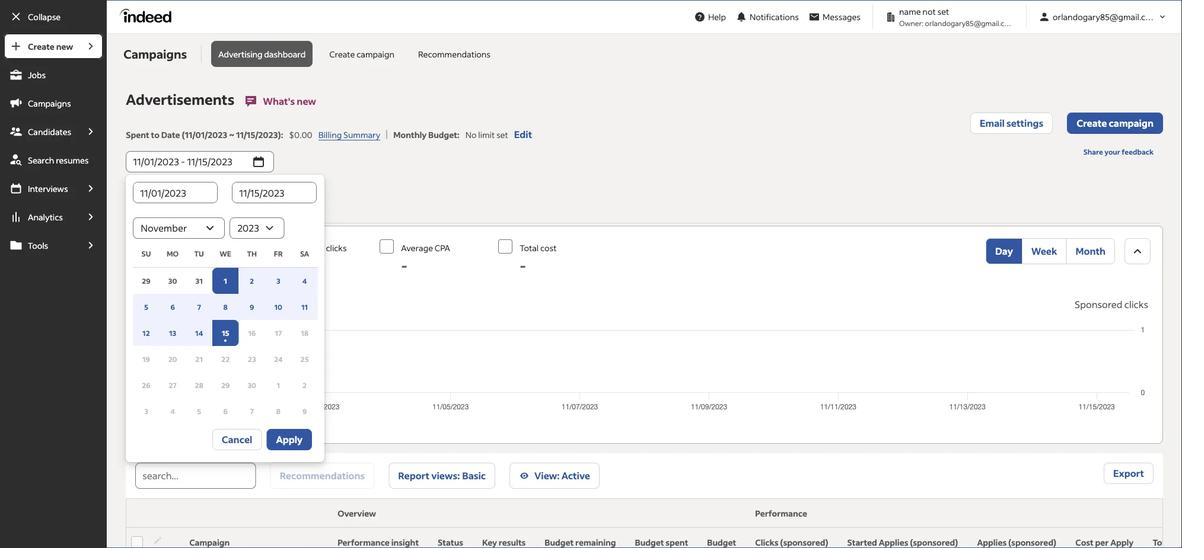 Task type: describe. For each thing, give the bounding box(es) containing it.
new for what's new
[[297, 95, 316, 107]]

15
[[222, 329, 229, 338]]

started
[[847, 538, 877, 548]]

report
[[398, 470, 429, 482]]

candidates link
[[4, 119, 78, 145]]

25
[[300, 355, 309, 364]]

search resumes link
[[4, 147, 103, 173]]

create campaign for create campaign link to the bottom
[[1077, 117, 1154, 129]]

26 button
[[133, 372, 159, 399]]

13 button
[[159, 320, 186, 346]]

0 for sponsored applies 0
[[162, 257, 171, 275]]

total for total co
[[1153, 538, 1173, 548]]

2 for rightmost 2 button
[[303, 381, 307, 390]]

no
[[465, 129, 477, 140]]

event
[[221, 200, 246, 212]]

3 button for 2
[[265, 268, 292, 294]]

1 horizontal spatial 4 button
[[292, 268, 318, 294]]

fr
[[274, 249, 283, 259]]

1 horizontal spatial 2 button
[[292, 372, 318, 399]]

applies (sponsored)
[[977, 538, 1057, 548]]

18
[[301, 329, 308, 338]]

resumes
[[56, 155, 89, 165]]

3 for 2
[[276, 276, 280, 286]]

co
[[1174, 538, 1182, 548]]

advertising
[[218, 49, 263, 59]]

30 for the topmost 30 button
[[168, 276, 177, 286]]

campaigns link
[[4, 90, 103, 116]]

indeed home image
[[120, 9, 177, 23]]

help
[[708, 12, 726, 22]]

0 vertical spatial 9 button
[[239, 294, 265, 320]]

average cpa -
[[401, 243, 450, 275]]

spent to date (11/01/2023 ~ 11/15/2023): $0.00 billing summary
[[126, 129, 380, 140]]

create for the top create campaign link
[[329, 49, 355, 59]]

21
[[195, 355, 203, 364]]

clicks for sponsored clicks 0
[[326, 243, 347, 254]]

summary
[[343, 129, 380, 140]]

active
[[562, 470, 590, 482]]

campaigns inside 'link'
[[28, 98, 71, 109]]

0 vertical spatial 5 button
[[133, 294, 159, 320]]

interviews
[[28, 183, 68, 194]]

analytics link
[[4, 204, 78, 230]]

started applies (sponsored)
[[847, 538, 958, 548]]

1 vertical spatial create campaign link
[[1067, 113, 1163, 134]]

orlandogary85@gmail.com button
[[1034, 6, 1173, 28]]

budget for budget remaining
[[545, 538, 574, 548]]

status
[[438, 538, 463, 548]]

set inside monthly budget: no limit set edit
[[496, 129, 508, 140]]

4 for the rightmost 4 button
[[302, 276, 307, 286]]

0 horizontal spatial 7 button
[[186, 294, 212, 320]]

basic
[[462, 470, 486, 482]]

performance for performance insight
[[338, 538, 390, 548]]

3 budget from the left
[[707, 538, 736, 548]]

1 horizontal spatial 6
[[223, 407, 228, 416]]

budget spent
[[635, 538, 688, 548]]

31
[[195, 276, 203, 286]]

1 vertical spatial apply
[[1110, 538, 1134, 548]]

7 for left 7 "button"
[[197, 303, 201, 312]]

interviews link
[[4, 176, 78, 202]]

19
[[142, 355, 150, 364]]

sponsored for sponsored applies 0
[[162, 243, 204, 254]]

17
[[275, 329, 282, 338]]

what's new button
[[234, 88, 326, 114]]

0 horizontal spatial create
[[28, 41, 54, 52]]

3 for 26
[[144, 407, 148, 416]]

su
[[142, 249, 151, 259]]

name not set owner: orlandogary85@gmail.com
[[899, 6, 1015, 28]]

billing summary link
[[318, 129, 380, 141]]

0 horizontal spatial 6
[[170, 303, 175, 312]]

1 horizontal spatial 5 button
[[186, 399, 212, 425]]

3 button for 26
[[133, 399, 159, 425]]

11 button
[[292, 294, 318, 320]]

0 vertical spatial campaigns
[[123, 46, 187, 62]]

billing
[[318, 129, 342, 140]]

insight
[[391, 538, 419, 548]]

27 button
[[159, 372, 186, 399]]

th
[[247, 249, 257, 259]]

0 vertical spatial 8 button
[[212, 294, 239, 320]]

jobs link
[[4, 62, 103, 88]]

8 for the bottom 8 button
[[276, 407, 280, 416]]

day button
[[986, 238, 1022, 265]]

collapse
[[28, 11, 61, 22]]

(11/01/2023
[[182, 129, 227, 140]]

1 horizontal spatial 7 button
[[239, 399, 265, 425]]

create new
[[28, 41, 73, 52]]

cancel
[[222, 434, 252, 446]]

orlandogary85@gmail.com inside "name not set owner: orlandogary85@gmail.com"
[[925, 18, 1015, 28]]

Select date field
[[126, 151, 248, 173]]

28 button
[[186, 372, 212, 399]]

view:
[[534, 470, 560, 482]]

views:
[[431, 470, 460, 482]]

recommendations
[[418, 49, 491, 59]]

1 horizontal spatial 30 button
[[239, 372, 265, 399]]

sponsored clicks
[[1075, 299, 1148, 311]]

report views: basic
[[398, 470, 486, 482]]

tools link
[[4, 233, 78, 259]]

messages link
[[804, 6, 865, 28]]

0 vertical spatial 1
[[224, 276, 227, 286]]

1 vertical spatial 4 button
[[159, 399, 186, 425]]

advertising dashboard
[[218, 49, 306, 59]]

row group containing 29
[[133, 268, 318, 425]]

edit
[[514, 128, 532, 141]]

choose a date 11/01/2023 - 11/15/2023 currently selected image
[[252, 155, 266, 169]]

applies for sponsored applies 0
[[205, 243, 233, 254]]

new for create new
[[56, 41, 73, 52]]

0 vertical spatial campaign
[[357, 49, 394, 59]]

sponsored for sponsored applies
[[141, 299, 188, 311]]

1 vertical spatial campaign
[[1109, 117, 1154, 129]]

search
[[28, 155, 54, 165]]

email settings button
[[970, 113, 1053, 134]]

2 (sponsored) from the left
[[910, 538, 958, 548]]

month
[[1076, 245, 1106, 257]]

30 for rightmost 30 button
[[248, 381, 256, 390]]

settings
[[1007, 117, 1043, 129]]

16
[[248, 329, 256, 338]]

0 for sponsored clicks 0
[[282, 257, 292, 275]]

20 button
[[159, 346, 186, 372]]

budget remaining
[[545, 538, 616, 548]]

name
[[899, 6, 921, 17]]

what's
[[263, 95, 295, 107]]

export
[[1113, 468, 1144, 480]]

hiring
[[192, 200, 219, 212]]

22
[[221, 355, 230, 364]]

key
[[482, 538, 497, 548]]

(sponsored) for applies (sponsored)
[[1008, 538, 1057, 548]]

monthly budget: no limit set edit
[[393, 128, 532, 141]]

1 applies from the left
[[879, 538, 908, 548]]

(sponsored) for clicks (sponsored)
[[780, 538, 828, 548]]

feedback
[[1122, 147, 1154, 156]]

tools
[[28, 240, 48, 251]]



Task type: vqa. For each thing, say whether or not it's contained in the screenshot.
4
yes



Task type: locate. For each thing, give the bounding box(es) containing it.
0 horizontal spatial new
[[56, 41, 73, 52]]

sponsored inside sponsored applies 0
[[162, 243, 204, 254]]

1 ads from the left
[[156, 200, 173, 212]]

cost
[[540, 243, 557, 254]]

your
[[1105, 147, 1120, 156]]

8 button up "15"
[[212, 294, 239, 320]]

1 horizontal spatial budget
[[635, 538, 664, 548]]

2 for the left 2 button
[[250, 276, 254, 286]]

0 vertical spatial applies
[[205, 243, 233, 254]]

clicks for sponsored clicks
[[1124, 299, 1148, 311]]

0 horizontal spatial 8 button
[[212, 294, 239, 320]]

1 vertical spatial campaigns
[[28, 98, 71, 109]]

day
[[995, 245, 1013, 257]]

1 vertical spatial set
[[496, 129, 508, 140]]

0 inside sponsored clicks 0
[[282, 257, 292, 275]]

1 vertical spatial 9
[[302, 407, 307, 416]]

2 0 from the left
[[282, 257, 292, 275]]

7 up cancel on the left bottom of the page
[[250, 407, 254, 416]]

overview
[[338, 509, 376, 519]]

6 button up 13 at left
[[159, 294, 186, 320]]

3
[[276, 276, 280, 286], [144, 407, 148, 416]]

0 vertical spatial 4
[[302, 276, 307, 286]]

1 vertical spatial new
[[297, 95, 316, 107]]

orlandogary85@gmail.com
[[1053, 12, 1158, 22], [925, 18, 1015, 28]]

5 down 28 button at the bottom of the page
[[197, 407, 201, 416]]

0 left sa
[[282, 257, 292, 275]]

1 0 from the left
[[162, 257, 171, 275]]

29 button down the 22
[[212, 372, 239, 399]]

ads inside job ads button
[[156, 200, 173, 212]]

29 down su
[[142, 276, 151, 286]]

0 horizontal spatial 30
[[168, 276, 177, 286]]

cost per apply
[[1076, 538, 1134, 548]]

- for total cost -
[[520, 257, 526, 275]]

1 button right 31
[[212, 268, 239, 294]]

1 horizontal spatial (sponsored)
[[910, 538, 958, 548]]

23 button
[[239, 346, 265, 372]]

notifications button
[[731, 4, 804, 30]]

5 for 5 "button" to the top
[[144, 303, 148, 312]]

row group
[[133, 268, 318, 425]]

1 vertical spatial 6
[[223, 407, 228, 416]]

21 button
[[186, 346, 212, 372]]

sponsored down month button
[[1075, 299, 1123, 311]]

tu
[[194, 249, 204, 259]]

12 button
[[133, 320, 159, 346]]

0 vertical spatial 7 button
[[186, 294, 212, 320]]

collapse button
[[4, 4, 103, 30]]

total left "cost"
[[520, 243, 539, 254]]

0 horizontal spatial 9 button
[[239, 294, 265, 320]]

hide chart image
[[1131, 244, 1145, 259]]

1 budget from the left
[[545, 538, 574, 548]]

new right what's
[[297, 95, 316, 107]]

16 button
[[239, 320, 265, 346]]

apply right per
[[1110, 538, 1134, 548]]

0 horizontal spatial 9
[[250, 303, 254, 312]]

set right limit
[[496, 129, 508, 140]]

31 button
[[186, 268, 212, 294]]

9 button up 16
[[239, 294, 265, 320]]

apply inside button
[[276, 434, 303, 446]]

1 vertical spatial 1 button
[[265, 372, 292, 399]]

28
[[195, 381, 203, 390]]

1 vertical spatial 8 button
[[265, 399, 292, 425]]

9 for rightmost 9 button
[[302, 407, 307, 416]]

performance for performance
[[755, 509, 807, 519]]

0 vertical spatial 9
[[250, 303, 254, 312]]

6 up cancel on the left bottom of the page
[[223, 407, 228, 416]]

0 horizontal spatial performance
[[338, 538, 390, 548]]

1 horizontal spatial 29 button
[[212, 372, 239, 399]]

clicks down hide chart image
[[1124, 299, 1148, 311]]

total for total cost -
[[520, 243, 539, 254]]

create right dashboard
[[329, 49, 355, 59]]

3 (sponsored) from the left
[[1008, 538, 1057, 548]]

hiring event ads
[[192, 200, 265, 212]]

0 horizontal spatial 2 button
[[239, 268, 265, 294]]

0 horizontal spatial 1 button
[[212, 268, 239, 294]]

remaining
[[575, 538, 616, 548]]

3 up '10'
[[276, 276, 280, 286]]

budget left "remaining"
[[545, 538, 574, 548]]

sponsored clicks 0
[[282, 243, 347, 275]]

budget left spent
[[635, 538, 664, 548]]

None field
[[133, 182, 218, 203], [232, 182, 317, 203], [133, 182, 218, 203], [232, 182, 317, 203]]

30 button up sponsored applies
[[159, 268, 186, 294]]

1 vertical spatial 30
[[248, 381, 256, 390]]

None checkbox
[[498, 240, 513, 254]]

2 button down 25
[[292, 372, 318, 399]]

0 vertical spatial 2 button
[[239, 268, 265, 294]]

0 vertical spatial apply
[[276, 434, 303, 446]]

0 horizontal spatial budget
[[545, 538, 574, 548]]

total left co
[[1153, 538, 1173, 548]]

what's new
[[263, 95, 316, 107]]

3 button down 26
[[133, 399, 159, 425]]

29 button down su
[[133, 268, 159, 294]]

0 vertical spatial 29
[[142, 276, 151, 286]]

sponsored for sponsored clicks
[[1075, 299, 1123, 311]]

- inside total cost -
[[520, 257, 526, 275]]

1 vertical spatial 5 button
[[186, 399, 212, 425]]

20
[[168, 355, 177, 364]]

clicks
[[755, 538, 779, 548]]

ads inside the hiring event ads button
[[248, 200, 265, 212]]

7 button up 14
[[186, 294, 212, 320]]

campaigns up candidates
[[28, 98, 71, 109]]

campaign
[[189, 538, 230, 548]]

1 horizontal spatial campaigns
[[123, 46, 187, 62]]

search... field
[[135, 463, 256, 489]]

1 horizontal spatial 3 button
[[265, 268, 292, 294]]

grid containing su
[[133, 239, 318, 425]]

1 horizontal spatial apply
[[1110, 538, 1134, 548]]

performance down overview
[[338, 538, 390, 548]]

1 vertical spatial 8
[[276, 407, 280, 416]]

menu bar
[[0, 33, 107, 549]]

7 button up cancel on the left bottom of the page
[[239, 399, 265, 425]]

4 down 27 button
[[170, 407, 175, 416]]

4 button up 11
[[292, 268, 318, 294]]

1 horizontal spatial 29
[[221, 381, 230, 390]]

8 up "15"
[[223, 303, 228, 312]]

1 right 31
[[224, 276, 227, 286]]

13
[[169, 329, 176, 338]]

0 horizontal spatial 30 button
[[159, 268, 186, 294]]

6 up 13 at left
[[170, 303, 175, 312]]

0 horizontal spatial 7
[[197, 303, 201, 312]]

group
[[986, 238, 1115, 265]]

applies down 31 button
[[190, 299, 221, 311]]

8
[[223, 303, 228, 312], [276, 407, 280, 416]]

5 up 12
[[144, 303, 148, 312]]

8 for 8 button to the top
[[223, 303, 228, 312]]

2 horizontal spatial create
[[1077, 117, 1107, 129]]

campaigns down indeed home image
[[123, 46, 187, 62]]

job ads button
[[128, 189, 183, 223]]

apply right cancel on the left bottom of the page
[[276, 434, 303, 446]]

grid
[[133, 239, 318, 425]]

average
[[401, 243, 433, 254]]

1 horizontal spatial 6 button
[[212, 399, 239, 425]]

clicks right sa
[[326, 243, 347, 254]]

30 down 23 'button'
[[248, 381, 256, 390]]

sponsored for sponsored clicks 0
[[282, 243, 324, 254]]

30 up sponsored applies
[[168, 276, 177, 286]]

not
[[923, 6, 936, 17]]

4 for bottom 4 button
[[170, 407, 175, 416]]

None checkbox
[[141, 240, 155, 254], [261, 240, 275, 254], [380, 240, 394, 254], [141, 240, 155, 254], [261, 240, 275, 254], [380, 240, 394, 254]]

1 horizontal spatial create
[[329, 49, 355, 59]]

hiring event ads button
[[183, 189, 274, 223]]

name not set owner: orlandogary85@gmail.com element
[[880, 5, 1019, 28]]

results
[[499, 538, 526, 548]]

0 horizontal spatial clicks
[[326, 243, 347, 254]]

orlandogary85@gmail.com inside popup button
[[1053, 12, 1158, 22]]

1 horizontal spatial campaign
[[1109, 117, 1154, 129]]

performance
[[755, 509, 807, 519], [338, 538, 390, 548]]

0 horizontal spatial 4
[[170, 407, 175, 416]]

$0.00
[[289, 129, 312, 140]]

create up jobs
[[28, 41, 54, 52]]

1 horizontal spatial total
[[1153, 538, 1173, 548]]

8 button up apply button
[[265, 399, 292, 425]]

0 horizontal spatial 5
[[144, 303, 148, 312]]

2 applies from the left
[[977, 538, 1007, 548]]

total inside total cost -
[[520, 243, 539, 254]]

week button
[[1022, 238, 1067, 265]]

0 horizontal spatial applies
[[879, 538, 908, 548]]

0 inside sponsored applies 0
[[162, 257, 171, 275]]

0 vertical spatial new
[[56, 41, 73, 52]]

0 horizontal spatial campaigns
[[28, 98, 71, 109]]

set inside "name not set owner: orlandogary85@gmail.com"
[[937, 6, 949, 17]]

4
[[302, 276, 307, 286], [170, 407, 175, 416]]

1 horizontal spatial clicks
[[1124, 299, 1148, 311]]

30 button down 23
[[239, 372, 265, 399]]

4 button down 27
[[159, 399, 186, 425]]

sponsored inside sponsored clicks 0
[[282, 243, 324, 254]]

1 vertical spatial 9 button
[[292, 399, 318, 425]]

1 vertical spatial 2 button
[[292, 372, 318, 399]]

budget
[[545, 538, 574, 548], [635, 538, 664, 548], [707, 538, 736, 548]]

1 vertical spatial 3
[[144, 407, 148, 416]]

29 down 22 button
[[221, 381, 230, 390]]

0 vertical spatial 2
[[250, 276, 254, 286]]

0 horizontal spatial -
[[401, 257, 407, 275]]

9 button up apply button
[[292, 399, 318, 425]]

0 horizontal spatial 6 button
[[159, 294, 186, 320]]

ads right job
[[156, 200, 173, 212]]

0 vertical spatial 4 button
[[292, 268, 318, 294]]

key results
[[482, 538, 526, 548]]

26
[[142, 381, 151, 390]]

0 horizontal spatial 5 button
[[133, 294, 159, 320]]

0 vertical spatial performance
[[755, 509, 807, 519]]

new inside button
[[297, 95, 316, 107]]

0 horizontal spatial 29 button
[[133, 268, 159, 294]]

0 right su
[[162, 257, 171, 275]]

create
[[28, 41, 54, 52], [329, 49, 355, 59], [1077, 117, 1107, 129]]

tab list containing job ads
[[126, 187, 1163, 225]]

1 horizontal spatial 9 button
[[292, 399, 318, 425]]

we
[[220, 249, 231, 259]]

2
[[250, 276, 254, 286], [303, 381, 307, 390]]

5 button
[[133, 294, 159, 320], [186, 399, 212, 425]]

1 horizontal spatial 1
[[277, 381, 280, 390]]

1 vertical spatial 2
[[303, 381, 307, 390]]

0 vertical spatial 6
[[170, 303, 175, 312]]

30
[[168, 276, 177, 286], [248, 381, 256, 390]]

view: active
[[534, 470, 590, 482]]

3 button
[[265, 268, 292, 294], [133, 399, 159, 425]]

0 vertical spatial 30
[[168, 276, 177, 286]]

performance insight
[[338, 538, 419, 548]]

24
[[274, 355, 283, 364]]

new
[[56, 41, 73, 52], [297, 95, 316, 107]]

- for average cpa -
[[401, 257, 407, 275]]

0 vertical spatial set
[[937, 6, 949, 17]]

help button
[[689, 6, 731, 28]]

1 vertical spatial 4
[[170, 407, 175, 416]]

3 button up '10'
[[265, 268, 292, 294]]

2 down th
[[250, 276, 254, 286]]

jobs
[[28, 69, 46, 80]]

9
[[250, 303, 254, 312], [302, 407, 307, 416]]

9 up 16
[[250, 303, 254, 312]]

6
[[170, 303, 175, 312], [223, 407, 228, 416]]

group containing day
[[986, 238, 1115, 265]]

advertisements
[[126, 90, 234, 108]]

1 horizontal spatial 2
[[303, 381, 307, 390]]

set right not
[[937, 6, 949, 17]]

- inside average cpa -
[[401, 257, 407, 275]]

create for create campaign link to the bottom
[[1077, 117, 1107, 129]]

new up jobs link
[[56, 41, 73, 52]]

performance up 'clicks (sponsored)'
[[755, 509, 807, 519]]

monthly
[[393, 129, 427, 140]]

budget right spent
[[707, 538, 736, 548]]

29
[[142, 276, 151, 286], [221, 381, 230, 390]]

cost
[[1076, 538, 1094, 548]]

6 button up cancel on the left bottom of the page
[[212, 399, 239, 425]]

0 horizontal spatial 1
[[224, 276, 227, 286]]

campaigns
[[123, 46, 187, 62], [28, 98, 71, 109]]

0 vertical spatial 1 button
[[212, 268, 239, 294]]

4 down sponsored clicks 0
[[302, 276, 307, 286]]

ads right event
[[248, 200, 265, 212]]

19 button
[[133, 346, 159, 372]]

1 (sponsored) from the left
[[780, 538, 828, 548]]

applies inside sponsored applies 0
[[205, 243, 233, 254]]

0 vertical spatial 5
[[144, 303, 148, 312]]

0 vertical spatial total
[[520, 243, 539, 254]]

create campaign
[[329, 49, 394, 59], [1077, 117, 1154, 129]]

1 vertical spatial 6 button
[[212, 399, 239, 425]]

5 for the rightmost 5 "button"
[[197, 407, 201, 416]]

apply button
[[267, 429, 312, 451]]

0 horizontal spatial apply
[[276, 434, 303, 446]]

1 horizontal spatial 8 button
[[265, 399, 292, 425]]

0 vertical spatial 6 button
[[159, 294, 186, 320]]

1 vertical spatial 29
[[221, 381, 230, 390]]

applies
[[205, 243, 233, 254], [190, 299, 221, 311]]

~
[[229, 129, 234, 140]]

5 button up 12
[[133, 294, 159, 320]]

spent
[[666, 538, 688, 548]]

0 horizontal spatial total
[[520, 243, 539, 254]]

7 down 31 button
[[197, 303, 201, 312]]

0 horizontal spatial 8
[[223, 303, 228, 312]]

8 up apply button
[[276, 407, 280, 416]]

1 vertical spatial performance
[[338, 538, 390, 548]]

3 down '26' button
[[144, 407, 148, 416]]

job ads
[[138, 200, 173, 212]]

menu bar containing create new
[[0, 33, 107, 549]]

sponsored right th
[[282, 243, 324, 254]]

applies for sponsored applies
[[190, 299, 221, 311]]

0 vertical spatial clicks
[[326, 243, 347, 254]]

sponsored up 13 at left
[[141, 299, 188, 311]]

1 horizontal spatial 1 button
[[265, 372, 292, 399]]

0 vertical spatial 30 button
[[159, 268, 186, 294]]

2 ads from the left
[[248, 200, 265, 212]]

tab list
[[126, 187, 1163, 225]]

analytics
[[28, 212, 63, 222]]

1 horizontal spatial 5
[[197, 407, 201, 416]]

5 button down 28
[[186, 399, 212, 425]]

applies right tu
[[205, 243, 233, 254]]

email
[[980, 117, 1005, 129]]

sponsored applies 0
[[162, 243, 233, 275]]

1 horizontal spatial 3
[[276, 276, 280, 286]]

share your feedback
[[1083, 147, 1154, 156]]

12
[[142, 329, 150, 338]]

2 down the 25 button
[[303, 381, 307, 390]]

2 budget from the left
[[635, 538, 664, 548]]

0 horizontal spatial 3 button
[[133, 399, 159, 425]]

clicks inside sponsored clicks 0
[[326, 243, 347, 254]]

0 vertical spatial create campaign link
[[322, 41, 402, 67]]

0 horizontal spatial 0
[[162, 257, 171, 275]]

recommendations link
[[411, 41, 498, 67]]

7 for the rightmost 7 "button"
[[250, 407, 254, 416]]

1 horizontal spatial create campaign
[[1077, 117, 1154, 129]]

edit image
[[153, 536, 163, 546]]

1 button down 24
[[265, 372, 292, 399]]

1
[[224, 276, 227, 286], [277, 381, 280, 390]]

0 vertical spatial 3 button
[[265, 268, 292, 294]]

advertising dashboard link
[[211, 41, 313, 67]]

2 button down th
[[239, 268, 265, 294]]

2 - from the left
[[520, 257, 526, 275]]

-
[[401, 257, 407, 275], [520, 257, 526, 275]]

9 up apply button
[[302, 407, 307, 416]]

sponsored applies
[[141, 299, 221, 311]]

1 - from the left
[[401, 257, 407, 275]]

9 for 9 button to the top
[[250, 303, 254, 312]]

1 horizontal spatial orlandogary85@gmail.com
[[1053, 12, 1158, 22]]

create campaign for the top create campaign link
[[329, 49, 394, 59]]

1 vertical spatial 3 button
[[133, 399, 159, 425]]

1 horizontal spatial 7
[[250, 407, 254, 416]]

budget for budget spent
[[635, 538, 664, 548]]

30 button
[[159, 268, 186, 294], [239, 372, 265, 399]]

1 down 24 button
[[277, 381, 280, 390]]

29 button
[[133, 268, 159, 294], [212, 372, 239, 399]]

share
[[1083, 147, 1103, 156]]

create up "share"
[[1077, 117, 1107, 129]]

sponsored up 31
[[162, 243, 204, 254]]



